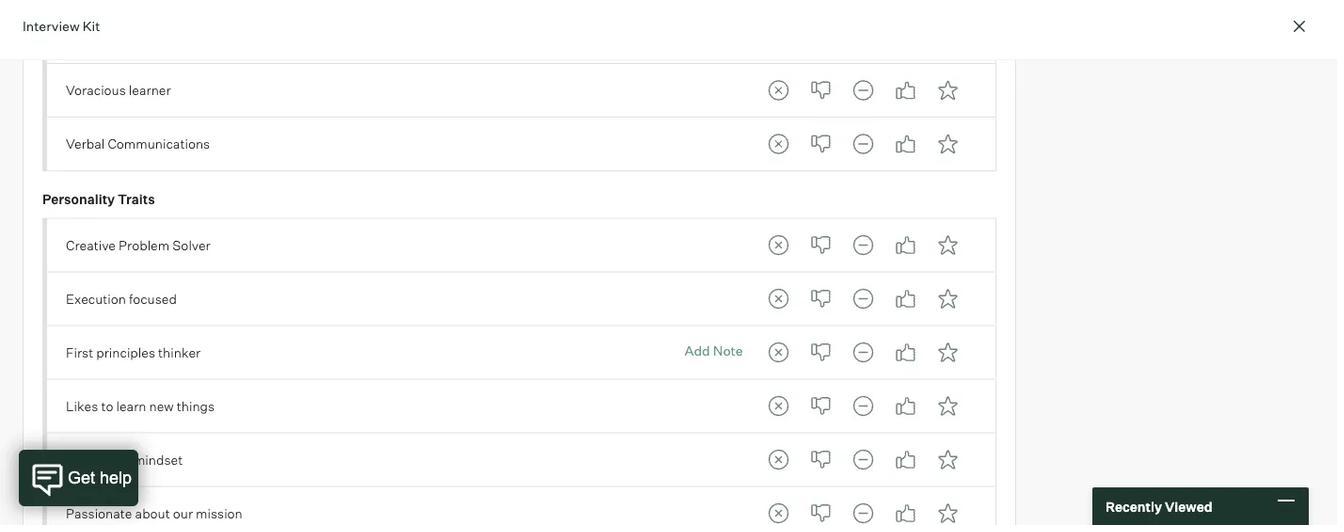 Task type: locate. For each thing, give the bounding box(es) containing it.
8 strong yes button from the top
[[930, 495, 967, 525]]

3 strong yes image from the top
[[930, 387, 967, 425]]

2 strong yes image from the top
[[930, 226, 967, 264]]

tab list
[[760, 71, 967, 109], [760, 125, 967, 163], [760, 226, 967, 264], [760, 280, 967, 318], [760, 334, 967, 371], [760, 387, 967, 425], [760, 441, 967, 479], [760, 495, 967, 525]]

2 definitely not image from the top
[[760, 226, 798, 264]]

definitely not button for voracious learner
[[760, 71, 798, 109]]

3 mixed image from the top
[[845, 387, 883, 425]]

mixed button for voracious learner
[[845, 71, 883, 109]]

mixed image for execution focused
[[845, 280, 883, 318]]

mixed image
[[845, 71, 883, 109], [845, 125, 883, 163], [845, 280, 883, 318], [845, 441, 883, 479], [845, 495, 883, 525]]

0 vertical spatial no image
[[803, 334, 840, 371]]

1 no image from the top
[[803, 334, 840, 371]]

1 vertical spatial no image
[[803, 387, 840, 425]]

viewed
[[1165, 498, 1213, 515]]

no button for verbal communications
[[803, 125, 840, 163]]

yes image
[[887, 280, 925, 318], [887, 334, 925, 371], [887, 441, 925, 479], [887, 495, 925, 525]]

7 tab list from the top
[[760, 441, 967, 479]]

no image for voracious learner
[[803, 71, 840, 109]]

2 definitely not image from the top
[[760, 280, 798, 318]]

thinker
[[158, 344, 201, 361]]

add note
[[685, 343, 743, 359]]

mixed image
[[845, 226, 883, 264], [845, 334, 883, 371], [845, 387, 883, 425]]

no image
[[803, 71, 840, 109], [803, 125, 840, 163], [803, 226, 840, 264], [803, 280, 840, 318], [803, 441, 840, 479], [803, 495, 840, 525]]

strong yes button for passionate about our mission
[[930, 495, 967, 525]]

1 tab list from the top
[[760, 71, 967, 109]]

2 definitely not button from the top
[[760, 125, 798, 163]]

5 mixed image from the top
[[845, 495, 883, 525]]

definitely not image for passionate about our mission
[[760, 495, 798, 525]]

6 strong yes button from the top
[[930, 387, 967, 425]]

2 vertical spatial mixed image
[[845, 387, 883, 425]]

4 yes image from the top
[[887, 387, 925, 425]]

4 yes image from the top
[[887, 495, 925, 525]]

mixed image for creative problem solver
[[845, 226, 883, 264]]

2 mixed image from the top
[[845, 334, 883, 371]]

4 strong yes image from the top
[[930, 441, 967, 479]]

6 no button from the top
[[803, 387, 840, 425]]

8 mixed button from the top
[[845, 495, 883, 525]]

no button for voracious learner
[[803, 71, 840, 109]]

8 tab list from the top
[[760, 495, 967, 525]]

1 definitely not image from the top
[[760, 71, 798, 109]]

5 no image from the top
[[803, 441, 840, 479]]

7 mixed button from the top
[[845, 441, 883, 479]]

3 tab list from the top
[[760, 226, 967, 264]]

5 tab list from the top
[[760, 334, 967, 371]]

1 no button from the top
[[803, 71, 840, 109]]

1 yes button from the top
[[887, 71, 925, 109]]

strong yes image for solver
[[930, 226, 967, 264]]

definitely not button for execution focused
[[760, 280, 798, 318]]

4 no image from the top
[[803, 280, 840, 318]]

1 yes image from the top
[[887, 280, 925, 318]]

mixed button for likes to learn new things
[[845, 387, 883, 425]]

8 yes button from the top
[[887, 495, 925, 525]]

verbal communications
[[66, 136, 210, 152]]

5 mixed button from the top
[[845, 334, 883, 371]]

6 no image from the top
[[803, 495, 840, 525]]

4 tab list from the top
[[760, 280, 967, 318]]

6 mixed button from the top
[[845, 387, 883, 425]]

7 yes button from the top
[[887, 441, 925, 479]]

3 yes image from the top
[[887, 441, 925, 479]]

3 mixed button from the top
[[845, 226, 883, 264]]

no button for passionate about our mission
[[803, 495, 840, 525]]

5 strong yes image from the top
[[930, 495, 967, 525]]

add
[[685, 343, 711, 359]]

1 no image from the top
[[803, 71, 840, 109]]

definitely not image
[[760, 71, 798, 109], [760, 226, 798, 264], [760, 387, 798, 425], [760, 441, 798, 479]]

3 definitely not image from the top
[[760, 334, 798, 371]]

4 mixed image from the top
[[845, 441, 883, 479]]

7 strong yes button from the top
[[930, 441, 967, 479]]

2 mixed button from the top
[[845, 125, 883, 163]]

strong yes image for execution focused
[[930, 280, 967, 318]]

definitely not button for passionate about our mission
[[760, 495, 798, 525]]

definitely not image for execution focused
[[760, 280, 798, 318]]

2 yes image from the top
[[887, 334, 925, 371]]

mixed image for verbal communications
[[845, 125, 883, 163]]

4 definitely not button from the top
[[760, 280, 798, 318]]

0 vertical spatial strong yes image
[[930, 71, 967, 109]]

yes image for ownership mindset
[[887, 441, 925, 479]]

tab list for creative problem solver
[[760, 226, 967, 264]]

no image for ownership mindset
[[803, 441, 840, 479]]

mixed button for creative problem solver
[[845, 226, 883, 264]]

7 no button from the top
[[803, 441, 840, 479]]

yes image for verbal communications
[[887, 125, 925, 163]]

ownership mindset
[[66, 452, 183, 468]]

likes
[[66, 398, 98, 414]]

no image
[[803, 334, 840, 371], [803, 387, 840, 425]]

add note link
[[685, 339, 743, 359]]

mindset
[[134, 452, 183, 468]]

2 tab list from the top
[[760, 125, 967, 163]]

5 no button from the top
[[803, 334, 840, 371]]

3 no image from the top
[[803, 226, 840, 264]]

execution
[[66, 291, 126, 307]]

8 definitely not button from the top
[[760, 495, 798, 525]]

definitely not button for likes to learn new things
[[760, 387, 798, 425]]

yes image for creative problem solver
[[887, 226, 925, 264]]

4 mixed button from the top
[[845, 280, 883, 318]]

definitely not button for verbal communications
[[760, 125, 798, 163]]

1 definitely not image from the top
[[760, 125, 798, 163]]

3 yes image from the top
[[887, 226, 925, 264]]

1 vertical spatial mixed image
[[845, 334, 883, 371]]

learner
[[129, 82, 171, 98]]

1 mixed button from the top
[[845, 71, 883, 109]]

0 vertical spatial mixed image
[[845, 226, 883, 264]]

about
[[135, 505, 170, 522]]

1 mixed image from the top
[[845, 71, 883, 109]]

2 strong yes button from the top
[[930, 125, 967, 163]]

strong yes button
[[930, 71, 967, 109], [930, 125, 967, 163], [930, 226, 967, 264], [930, 280, 967, 318], [930, 334, 967, 371], [930, 387, 967, 425], [930, 441, 967, 479], [930, 495, 967, 525]]

no button for creative problem solver
[[803, 226, 840, 264]]

4 definitely not image from the top
[[760, 441, 798, 479]]

6 definitely not button from the top
[[760, 387, 798, 425]]

communications
[[108, 136, 210, 152]]

4 no button from the top
[[803, 280, 840, 318]]

3 no button from the top
[[803, 226, 840, 264]]

no button
[[803, 71, 840, 109], [803, 125, 840, 163], [803, 226, 840, 264], [803, 280, 840, 318], [803, 334, 840, 371], [803, 387, 840, 425], [803, 441, 840, 479], [803, 495, 840, 525]]

2 vertical spatial strong yes image
[[930, 387, 967, 425]]

1 yes image from the top
[[887, 71, 925, 109]]

1 strong yes button from the top
[[930, 71, 967, 109]]

definitely not image
[[760, 125, 798, 163], [760, 280, 798, 318], [760, 334, 798, 371], [760, 495, 798, 525]]

strong yes button for execution focused
[[930, 280, 967, 318]]

7 definitely not button from the top
[[760, 441, 798, 479]]

passionate about our mission
[[66, 505, 243, 522]]

6 yes button from the top
[[887, 387, 925, 425]]

6 tab list from the top
[[760, 387, 967, 425]]

3 strong yes button from the top
[[930, 226, 967, 264]]

3 definitely not button from the top
[[760, 226, 798, 264]]

to
[[101, 398, 113, 414]]

strong yes button for creative problem solver
[[930, 226, 967, 264]]

2 mixed image from the top
[[845, 125, 883, 163]]

2 yes image from the top
[[887, 125, 925, 163]]

1 definitely not button from the top
[[760, 71, 798, 109]]

4 strong yes button from the top
[[930, 280, 967, 318]]

mixed button
[[845, 71, 883, 109], [845, 125, 883, 163], [845, 226, 883, 264], [845, 280, 883, 318], [845, 334, 883, 371], [845, 387, 883, 425], [845, 441, 883, 479], [845, 495, 883, 525]]

yes button
[[887, 71, 925, 109], [887, 125, 925, 163], [887, 226, 925, 264], [887, 280, 925, 318], [887, 334, 925, 371], [887, 387, 925, 425], [887, 441, 925, 479], [887, 495, 925, 525]]

2 no image from the top
[[803, 125, 840, 163]]

strong yes button for voracious learner
[[930, 71, 967, 109]]

3 mixed image from the top
[[845, 280, 883, 318]]

3 definitely not image from the top
[[760, 387, 798, 425]]

practices
[[136, 28, 192, 45]]

interview kit
[[23, 17, 100, 34]]

strong yes image
[[930, 125, 967, 163], [930, 280, 967, 318], [930, 334, 967, 371], [930, 441, 967, 479], [930, 495, 967, 525]]

2 no image from the top
[[803, 387, 840, 425]]

voracious
[[66, 82, 126, 98]]

tab list for execution focused
[[760, 280, 967, 318]]

close image
[[1289, 15, 1311, 38]]

8 no button from the top
[[803, 495, 840, 525]]

strong yes image
[[930, 71, 967, 109], [930, 226, 967, 264], [930, 387, 967, 425]]

4 yes button from the top
[[887, 280, 925, 318]]

1 vertical spatial strong yes image
[[930, 226, 967, 264]]

3 yes button from the top
[[887, 226, 925, 264]]

1 strong yes image from the top
[[930, 125, 967, 163]]

1 mixed image from the top
[[845, 226, 883, 264]]

4 definitely not image from the top
[[760, 495, 798, 525]]

definitely not button
[[760, 71, 798, 109], [760, 125, 798, 163], [760, 226, 798, 264], [760, 280, 798, 318], [760, 334, 798, 371], [760, 387, 798, 425], [760, 441, 798, 479], [760, 495, 798, 525]]

yes image
[[887, 71, 925, 109], [887, 125, 925, 163], [887, 226, 925, 264], [887, 387, 925, 425]]

tab list for passionate about our mission
[[760, 495, 967, 525]]

no image for execution focused
[[803, 280, 840, 318]]

definitely not image for voracious learner
[[760, 71, 798, 109]]

2 strong yes image from the top
[[930, 280, 967, 318]]

2 yes button from the top
[[887, 125, 925, 163]]

2 no button from the top
[[803, 125, 840, 163]]

focused
[[129, 291, 177, 307]]



Task type: vqa. For each thing, say whether or not it's contained in the screenshot.
Goals
no



Task type: describe. For each thing, give the bounding box(es) containing it.
mixed button for passionate about our mission
[[845, 495, 883, 525]]

yes button for ownership mindset
[[887, 441, 925, 479]]

execution focused
[[66, 291, 177, 307]]

our
[[173, 505, 193, 522]]

yes button for likes to learn new things
[[887, 387, 925, 425]]

passionate
[[66, 505, 132, 522]]

personality traits
[[42, 191, 155, 207]]

no button for execution focused
[[803, 280, 840, 318]]

things
[[177, 398, 215, 414]]

first
[[66, 344, 93, 361]]

mixed image for ownership mindset
[[845, 441, 883, 479]]

creative
[[66, 237, 116, 253]]

definitely not image for likes to learn new things
[[760, 387, 798, 425]]

recently
[[1106, 498, 1163, 515]]

no image for strong yes button related to likes to learn new things
[[803, 387, 840, 425]]

strong yes image for verbal communications
[[930, 125, 967, 163]]

no button for likes to learn new things
[[803, 387, 840, 425]]

5 strong yes button from the top
[[930, 334, 967, 371]]

new
[[149, 398, 174, 414]]

mixed button for verbal communications
[[845, 125, 883, 163]]

strong yes button for ownership mindset
[[930, 441, 967, 479]]

yes button for creative problem solver
[[887, 226, 925, 264]]

mixed image for voracious learner
[[845, 71, 883, 109]]

recently viewed
[[1106, 498, 1213, 515]]

yes image for passionate about our mission
[[887, 495, 925, 525]]

solver
[[173, 237, 211, 253]]

5 definitely not button from the top
[[760, 334, 798, 371]]

definitely not button for creative problem solver
[[760, 226, 798, 264]]

verbal
[[66, 136, 105, 152]]

personality
[[42, 191, 115, 207]]

yes button for passionate about our mission
[[887, 495, 925, 525]]

tab list for verbal communications
[[760, 125, 967, 163]]

best
[[107, 28, 133, 45]]

first principles thinker
[[66, 344, 201, 361]]

no image for passionate about our mission
[[803, 495, 840, 525]]

strong yes image for ownership mindset
[[930, 441, 967, 479]]

3 strong yes image from the top
[[930, 334, 967, 371]]

yes button for execution focused
[[887, 280, 925, 318]]

yes image for likes to learn new things
[[887, 387, 925, 425]]

use
[[66, 28, 89, 45]]

strong yes image for passionate about our mission
[[930, 495, 967, 525]]

principles
[[96, 344, 155, 361]]

yes button for voracious learner
[[887, 71, 925, 109]]

note
[[713, 343, 743, 359]]

learn
[[116, 398, 146, 414]]

yes button for verbal communications
[[887, 125, 925, 163]]

mixed image for passionate about our mission
[[845, 495, 883, 525]]

yes image for execution focused
[[887, 280, 925, 318]]

voracious learner
[[66, 82, 171, 98]]

mixed image for likes to learn new things
[[845, 387, 883, 425]]

mixed button for execution focused
[[845, 280, 883, 318]]

tab list for likes to learn new things
[[760, 387, 967, 425]]

5 yes button from the top
[[887, 334, 925, 371]]

creative problem solver
[[66, 237, 211, 253]]

ownership
[[66, 452, 131, 468]]

strong yes image for learn
[[930, 387, 967, 425]]

use of best practices
[[66, 28, 192, 45]]

of
[[92, 28, 104, 45]]

interview
[[23, 17, 80, 34]]

tab list for ownership mindset
[[760, 441, 967, 479]]

no image for creative problem solver
[[803, 226, 840, 264]]

no image for verbal communications
[[803, 125, 840, 163]]

problem
[[119, 237, 170, 253]]

tab list for voracious learner
[[760, 71, 967, 109]]

definitely not image for creative problem solver
[[760, 226, 798, 264]]

mixed button for ownership mindset
[[845, 441, 883, 479]]

no button for ownership mindset
[[803, 441, 840, 479]]

yes image for voracious learner
[[887, 71, 925, 109]]

no image for fourth strong yes button from the bottom of the page
[[803, 334, 840, 371]]

likes to learn new things
[[66, 398, 215, 414]]

kit
[[82, 17, 100, 34]]

1 strong yes image from the top
[[930, 71, 967, 109]]

strong yes button for likes to learn new things
[[930, 387, 967, 425]]

definitely not image for ownership mindset
[[760, 441, 798, 479]]

mission
[[196, 505, 243, 522]]

definitely not button for ownership mindset
[[760, 441, 798, 479]]

traits
[[118, 191, 155, 207]]

definitely not image for verbal communications
[[760, 125, 798, 163]]

strong yes button for verbal communications
[[930, 125, 967, 163]]



